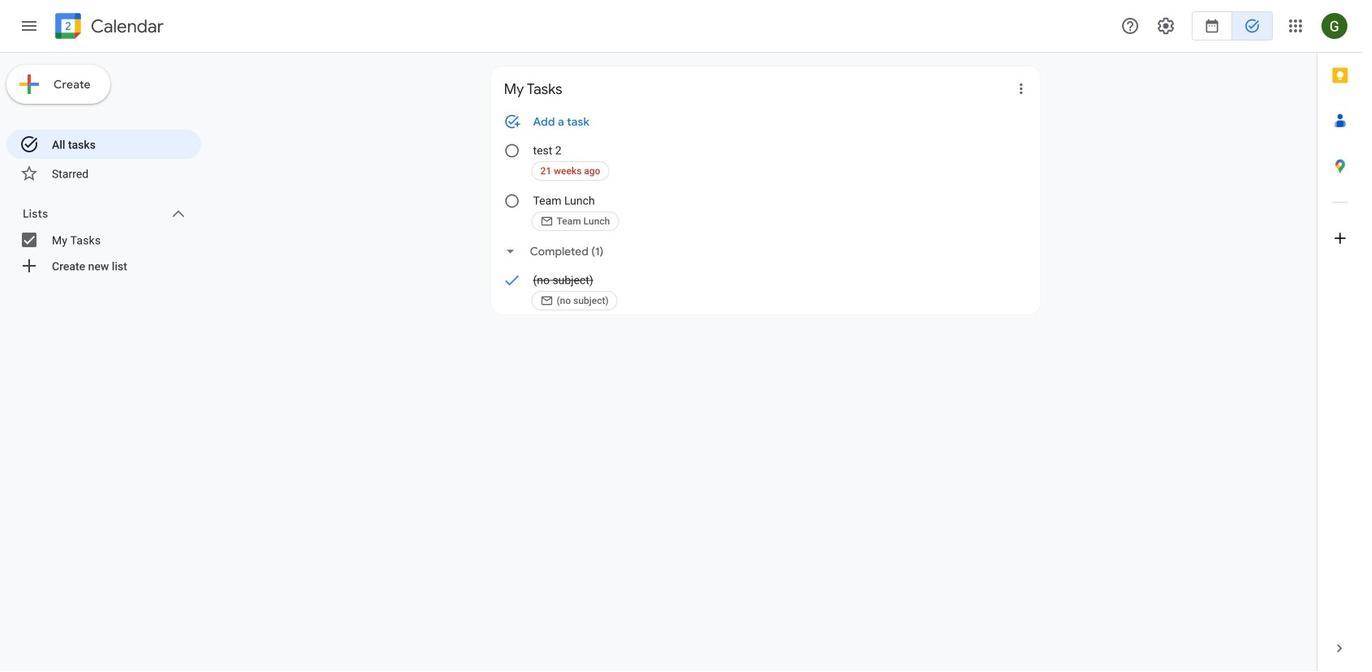 Task type: vqa. For each thing, say whether or not it's contained in the screenshot.
tab list
yes



Task type: describe. For each thing, give the bounding box(es) containing it.
heading inside the calendar element
[[88, 17, 164, 36]]

tasks sidebar image
[[19, 16, 39, 36]]

support menu image
[[1121, 16, 1141, 36]]



Task type: locate. For each thing, give the bounding box(es) containing it.
heading
[[88, 17, 164, 36]]

tab list
[[1318, 53, 1363, 626]]

calendar element
[[52, 10, 164, 45]]

settings menu image
[[1157, 16, 1176, 36]]



